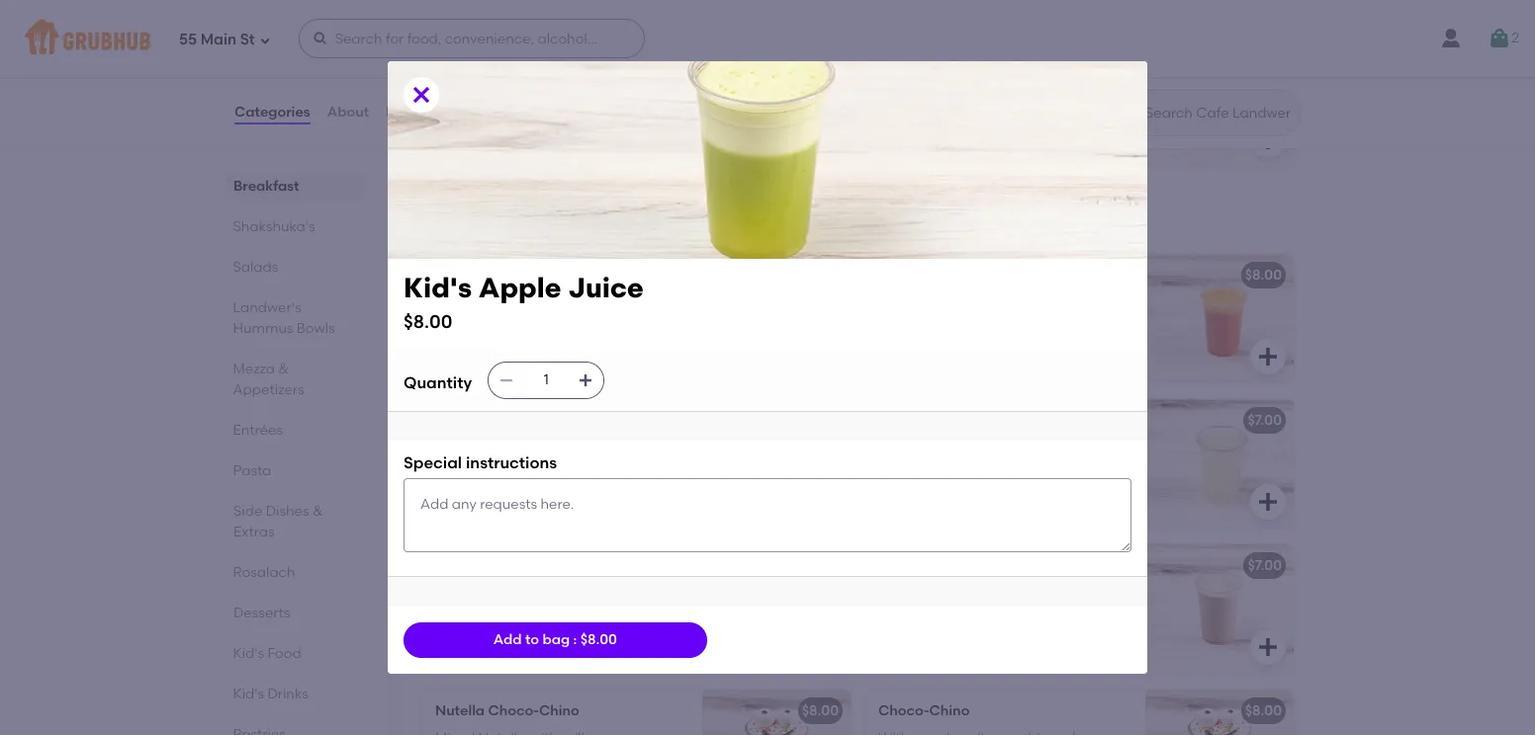 Task type: locate. For each thing, give the bounding box(es) containing it.
1 horizontal spatial &
[[313, 504, 323, 520]]

chino
[[539, 703, 580, 720], [929, 703, 970, 720]]

categories
[[234, 104, 310, 121]]

kid's halloumi sticks
[[435, 51, 576, 67]]

sticks
[[535, 51, 576, 67]]

kid's apple juice
[[435, 413, 553, 429]]

kid's milk image
[[702, 545, 851, 674]]

drinks down the food
[[268, 687, 309, 703]]

0 vertical spatial &
[[279, 361, 289, 378]]

side dishes & extras
[[233, 504, 323, 541]]

juice
[[526, 267, 564, 284], [963, 267, 1000, 284], [568, 271, 644, 305], [515, 413, 553, 429]]

kid's inside 'tab'
[[233, 687, 265, 703]]

&
[[279, 361, 289, 378], [313, 504, 323, 520]]

juice inside kid's apple juice $8.00
[[568, 271, 644, 305]]

side dishes & extras tab
[[233, 502, 357, 543]]

halloumi
[[471, 51, 532, 67]]

kid's drinks inside 'tab'
[[233, 687, 309, 703]]

cream
[[903, 51, 949, 67]]

side
[[435, 99, 463, 115]]

kid's lemonade image
[[1146, 400, 1294, 528]]

& up appetizers
[[279, 361, 289, 378]]

55 main st
[[179, 30, 255, 48]]

pasta
[[233, 463, 272, 480]]

0 horizontal spatial kid's drinks
[[233, 687, 309, 703]]

search icon image
[[1114, 101, 1138, 125]]

kid's inside kid's apple juice $8.00
[[404, 271, 472, 305]]

1 vertical spatial $7.00
[[1248, 558, 1282, 575]]

svg image inside main navigation navigation
[[259, 34, 271, 46]]

0 horizontal spatial chino
[[539, 703, 580, 720]]

special instructions
[[404, 454, 557, 473]]

svg image
[[259, 34, 271, 46], [410, 83, 433, 107], [1256, 129, 1280, 152], [1256, 491, 1280, 514]]

1 horizontal spatial choco-
[[878, 703, 929, 720]]

& right dishes
[[313, 504, 323, 520]]

hummus
[[233, 321, 294, 337]]

halloumi
[[472, 79, 530, 95]]

kid's drinks up the orange on the left top of page
[[419, 208, 542, 233]]

kid's left carrot
[[878, 267, 911, 284]]

0 horizontal spatial drinks
[[268, 687, 309, 703]]

kid's drinks down kid's food
[[233, 687, 309, 703]]

main
[[200, 30, 237, 48]]

bowls
[[297, 321, 335, 337]]

special
[[404, 454, 462, 473]]

1 vertical spatial apple
[[471, 413, 512, 429]]

55
[[179, 30, 197, 48]]

tab
[[233, 725, 357, 736]]

choco-
[[488, 703, 539, 720], [878, 703, 929, 720]]

$7.00 for kid's lemonade image
[[1248, 413, 1282, 429]]

$7.00
[[1248, 413, 1282, 429], [1248, 558, 1282, 575]]

kid's drinks
[[419, 208, 542, 233], [233, 687, 309, 703]]

1 vertical spatial drinks
[[268, 687, 309, 703]]

0 vertical spatial apple
[[479, 271, 561, 305]]

juice for kid's apple juice
[[515, 413, 553, 429]]

kid's down kid's food
[[233, 687, 265, 703]]

apple up input item quantity number field at the left of page
[[479, 271, 561, 305]]

1 $7.00 from the top
[[1248, 413, 1282, 429]]

$13.00
[[797, 51, 839, 67]]

categories button
[[233, 77, 311, 148]]

kid's left the food
[[233, 646, 265, 663]]

0 horizontal spatial choco-
[[488, 703, 539, 720]]

apple
[[479, 271, 561, 305], [471, 413, 512, 429]]

kid's chocolate milk image
[[1146, 545, 1294, 674]]

reviews button
[[385, 77, 442, 148]]

apple inside kid's apple juice $8.00
[[479, 271, 561, 305]]

$7.00 inside button
[[1248, 558, 1282, 575]]

1 horizontal spatial kid's drinks
[[419, 208, 542, 233]]

desserts tab
[[233, 603, 357, 624]]

salads
[[233, 259, 279, 276]]

ice cream (2 scoops)
[[878, 51, 1024, 67]]

nutella choco-chino image
[[702, 691, 851, 736]]

kid's orange juice
[[435, 267, 564, 284]]

shakshuka's
[[233, 219, 316, 235]]

carrot
[[914, 267, 959, 284]]

0 vertical spatial $7.00
[[1248, 413, 1282, 429]]

extras
[[233, 524, 275, 541]]

svg image
[[1488, 27, 1512, 50], [312, 31, 328, 46], [813, 129, 837, 152], [813, 345, 837, 369], [1256, 345, 1280, 369], [499, 373, 515, 389], [578, 373, 594, 389], [1256, 636, 1280, 660]]

2 $7.00 from the top
[[1248, 558, 1282, 575]]

Search Cafe Landwer search field
[[1144, 104, 1295, 123]]

kid's down quantity
[[435, 413, 468, 429]]

drinks
[[476, 208, 542, 233], [268, 687, 309, 703]]

bag
[[543, 632, 570, 649]]

food
[[268, 646, 302, 663]]

shakshuka's tab
[[233, 217, 357, 237]]

kid's up quantity
[[404, 271, 472, 305]]

1 horizontal spatial chino
[[929, 703, 970, 720]]

1 horizontal spatial drinks
[[476, 208, 542, 233]]

quantity
[[404, 374, 472, 393]]

kid's left the orange on the left top of page
[[435, 267, 468, 284]]

choco chino image
[[1146, 691, 1294, 736]]

0 horizontal spatial &
[[279, 361, 289, 378]]

landwer's
[[233, 300, 302, 317]]

0 vertical spatial drinks
[[476, 208, 542, 233]]

1 vertical spatial kid's drinks
[[233, 687, 309, 703]]

add to bag : $8.00
[[493, 632, 617, 649]]

apple up the special instructions
[[471, 413, 512, 429]]

juice for kid's apple juice $8.00
[[568, 271, 644, 305]]

$8.00
[[802, 267, 839, 284], [1245, 267, 1282, 284], [404, 310, 452, 333], [802, 413, 839, 429], [580, 632, 617, 649], [802, 703, 839, 720], [1245, 703, 1282, 720]]

2 chino from the left
[[929, 703, 970, 720]]

1 vertical spatial &
[[313, 504, 323, 520]]

kid's up kid's orange juice
[[419, 208, 471, 233]]

kid's inside tab
[[233, 646, 265, 663]]

drinks up kid's orange juice
[[476, 208, 542, 233]]

kid's
[[435, 51, 468, 67], [419, 208, 471, 233], [435, 267, 468, 284], [878, 267, 911, 284], [404, 271, 472, 305], [435, 413, 468, 429], [878, 413, 911, 429], [233, 646, 265, 663], [233, 687, 265, 703]]

scoops)
[[969, 51, 1024, 67]]



Task type: describe. For each thing, give the bounding box(es) containing it.
2
[[1512, 30, 1519, 46]]

orange
[[471, 267, 523, 284]]

apple for kid's apple juice $8.00
[[479, 271, 561, 305]]

cheese
[[533, 79, 581, 95]]

kid's left lemonade
[[878, 413, 911, 429]]

pasta tab
[[233, 461, 357, 482]]

Special instructions text field
[[404, 479, 1132, 553]]

kid's drinks tab
[[233, 685, 357, 705]]

kid's food
[[233, 646, 302, 663]]

reviews
[[386, 104, 441, 121]]

a
[[666, 79, 675, 95]]

$7.00 button
[[867, 545, 1294, 674]]

with
[[634, 79, 662, 95]]

kid's apple juice image
[[702, 400, 851, 528]]

desserts
[[233, 605, 290, 622]]

to
[[525, 632, 539, 649]]

kid's carrot juice
[[878, 267, 1000, 284]]

breakfast
[[233, 178, 299, 195]]

svg image inside '2' button
[[1488, 27, 1512, 50]]

mezza & appetizers
[[233, 361, 305, 399]]

:
[[573, 632, 577, 649]]

2 button
[[1488, 21, 1519, 56]]

instructions
[[466, 454, 557, 473]]

about
[[327, 104, 369, 121]]

lemonade
[[914, 413, 987, 429]]

side
[[233, 504, 263, 520]]

kid's carrot juice image
[[1146, 254, 1294, 383]]

ice
[[878, 51, 899, 67]]

fried
[[435, 79, 469, 95]]

drinks inside 'tab'
[[268, 687, 309, 703]]

(2
[[953, 51, 966, 67]]

breakfast tab
[[233, 176, 357, 197]]

Input item quantity number field
[[525, 363, 568, 399]]

kid's up fried
[[435, 51, 468, 67]]

1 choco- from the left
[[488, 703, 539, 720]]

$7.00 for kid's chocolate milk image
[[1248, 558, 1282, 575]]

rosalach
[[233, 565, 296, 582]]

mezza & appetizers tab
[[233, 359, 357, 401]]

kid's lemonade
[[878, 413, 987, 429]]

landwer's hummus bowls
[[233, 300, 335, 337]]

of
[[466, 99, 479, 115]]

kid's food tab
[[233, 644, 357, 665]]

entrées
[[233, 422, 283, 439]]

fried halloumi cheese served with a side of vegetables
[[435, 79, 675, 115]]

2 choco- from the left
[[878, 703, 929, 720]]

juice for kid's carrot juice
[[963, 267, 1000, 284]]

kid's halloumi sticks image
[[702, 38, 851, 166]]

ice cream (2 scoops) button
[[867, 38, 1294, 166]]

apple for kid's apple juice
[[471, 413, 512, 429]]

$8.00 inside kid's apple juice $8.00
[[404, 310, 452, 333]]

served
[[585, 79, 631, 95]]

about button
[[326, 77, 370, 148]]

st
[[240, 30, 255, 48]]

main navigation navigation
[[0, 0, 1535, 77]]

salads tab
[[233, 257, 357, 278]]

kid's orange juice image
[[702, 254, 851, 383]]

dishes
[[266, 504, 309, 520]]

0 vertical spatial kid's drinks
[[419, 208, 542, 233]]

vegetables
[[482, 99, 557, 115]]

juice for kid's orange juice
[[526, 267, 564, 284]]

rosalach tab
[[233, 563, 357, 584]]

landwer's hummus bowls tab
[[233, 298, 357, 339]]

entrées tab
[[233, 420, 357, 441]]

mezza
[[233, 361, 276, 378]]

kid's apple juice $8.00
[[404, 271, 644, 333]]

add
[[493, 632, 522, 649]]

& inside side dishes & extras
[[313, 504, 323, 520]]

ice cream (2 scoops) image
[[1146, 38, 1294, 166]]

1 chino from the left
[[539, 703, 580, 720]]

appetizers
[[233, 382, 305, 399]]

nutella
[[435, 703, 485, 720]]

& inside mezza & appetizers
[[279, 361, 289, 378]]

choco-chino
[[878, 703, 970, 720]]

nutella choco-chino
[[435, 703, 580, 720]]



Task type: vqa. For each thing, say whether or not it's contained in the screenshot.
Eats
no



